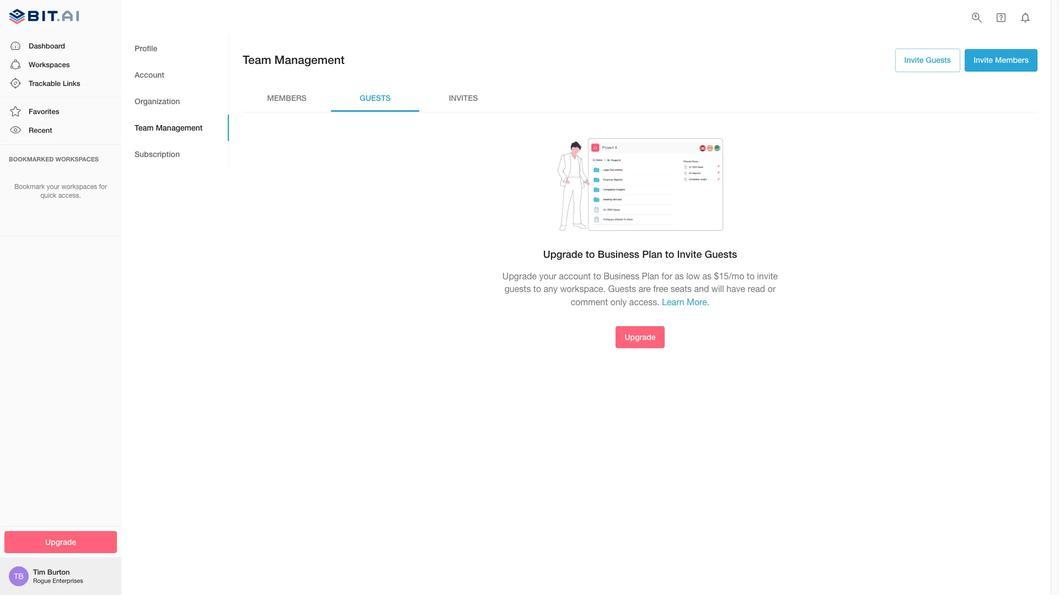 Task type: vqa. For each thing, say whether or not it's contained in the screenshot.
Remove Bookmark "image"
no



Task type: locate. For each thing, give the bounding box(es) containing it.
1 horizontal spatial tab list
[[243, 85, 1038, 112]]

profile
[[135, 43, 157, 53]]

to up workspace.
[[594, 272, 601, 282]]

to
[[586, 248, 595, 260], [665, 248, 675, 260], [594, 272, 601, 282], [747, 272, 755, 282], [534, 284, 541, 294]]

1 horizontal spatial for
[[662, 272, 673, 282]]

guests
[[926, 55, 951, 65], [705, 248, 737, 260], [608, 284, 636, 294]]

1 horizontal spatial your
[[539, 272, 557, 282]]

management down organization link
[[156, 123, 203, 132]]

members button
[[243, 85, 331, 112]]

any
[[544, 284, 558, 294]]

0 vertical spatial business
[[598, 248, 640, 260]]

your
[[47, 183, 60, 191], [539, 272, 557, 282]]

favorites button
[[0, 102, 121, 121]]

2 vertical spatial guests
[[608, 284, 636, 294]]

your for workspaces
[[47, 183, 60, 191]]

subscription
[[135, 149, 180, 159]]

0 horizontal spatial for
[[99, 183, 107, 191]]

management up members
[[275, 53, 345, 67]]

upgrade button down only
[[616, 327, 665, 349]]

0 vertical spatial access.
[[58, 192, 81, 200]]

0 vertical spatial plan
[[642, 248, 663, 260]]

team inside team management link
[[135, 123, 154, 132]]

organization
[[135, 96, 180, 106]]

team management down organization link
[[135, 123, 203, 132]]

1 horizontal spatial guests
[[705, 248, 737, 260]]

1 vertical spatial for
[[662, 272, 673, 282]]

0 horizontal spatial management
[[156, 123, 203, 132]]

0 vertical spatial guests
[[926, 55, 951, 65]]

team management
[[243, 53, 345, 67], [135, 123, 203, 132]]

account
[[559, 272, 591, 282]]

2 as from the left
[[703, 272, 712, 282]]

upgrade to business plan to invite guests
[[543, 248, 737, 260]]

account link
[[121, 62, 229, 88]]

for up free
[[662, 272, 673, 282]]

1 horizontal spatial access.
[[630, 297, 660, 307]]

low
[[687, 272, 700, 282]]

invite guests
[[905, 55, 951, 65]]

0 horizontal spatial guests
[[608, 284, 636, 294]]

upgrade up guests
[[503, 272, 537, 282]]

your up any on the right top of page
[[539, 272, 557, 282]]

access. down "workspaces"
[[58, 192, 81, 200]]

team management up members
[[243, 53, 345, 67]]

learn
[[662, 297, 685, 307]]

0 vertical spatial team management
[[243, 53, 345, 67]]

management
[[275, 53, 345, 67], [156, 123, 203, 132]]

1 horizontal spatial team management
[[243, 53, 345, 67]]

0 horizontal spatial invite
[[677, 248, 702, 260]]

business up only
[[604, 272, 640, 282]]

1 horizontal spatial management
[[275, 53, 345, 67]]

0 vertical spatial team
[[243, 53, 271, 67]]

1 horizontal spatial team
[[243, 53, 271, 67]]

1 vertical spatial team management
[[135, 123, 203, 132]]

workspaces
[[55, 155, 99, 163]]

0 vertical spatial management
[[275, 53, 345, 67]]

guests
[[505, 284, 531, 294]]

team up subscription
[[135, 123, 154, 132]]

0 horizontal spatial upgrade button
[[4, 532, 117, 554]]

plan
[[642, 248, 663, 260], [642, 272, 659, 282]]

upgrade button
[[616, 327, 665, 349], [4, 532, 117, 554]]

2 horizontal spatial guests
[[926, 55, 951, 65]]

access. inside upgrade your account to business plan for as low as $15/mo to invite guests to any workspace. guests are free seats and will have read or comment only access.
[[630, 297, 660, 307]]

your inside the bookmark your workspaces for quick access.
[[47, 183, 60, 191]]

for right "workspaces"
[[99, 183, 107, 191]]

0 vertical spatial your
[[47, 183, 60, 191]]

comment
[[571, 297, 608, 307]]

business
[[598, 248, 640, 260], [604, 272, 640, 282]]

guests inside button
[[926, 55, 951, 65]]

invite for invite members
[[974, 55, 993, 65]]

as right the low
[[703, 272, 712, 282]]

your for account
[[539, 272, 557, 282]]

0 horizontal spatial as
[[675, 272, 684, 282]]

1 vertical spatial access.
[[630, 297, 660, 307]]

1 vertical spatial plan
[[642, 272, 659, 282]]

1 vertical spatial upgrade button
[[4, 532, 117, 554]]

0 horizontal spatial team
[[135, 123, 154, 132]]

or
[[768, 284, 776, 294]]

1 horizontal spatial as
[[703, 272, 712, 282]]

as up seats
[[675, 272, 684, 282]]

access.
[[58, 192, 81, 200], [630, 297, 660, 307]]

business up upgrade your account to business plan for as low as $15/mo to invite guests to any workspace. guests are free seats and will have read or comment only access.
[[598, 248, 640, 260]]

upgrade up account
[[543, 248, 583, 260]]

upgrade
[[543, 248, 583, 260], [503, 272, 537, 282], [625, 333, 656, 342], [45, 538, 76, 547]]

your up quick
[[47, 183, 60, 191]]

dashboard button
[[0, 36, 121, 55]]

account
[[135, 70, 164, 79]]

1 horizontal spatial upgrade button
[[616, 327, 665, 349]]

links
[[63, 79, 80, 88]]

your inside upgrade your account to business plan for as low as $15/mo to invite guests to any workspace. guests are free seats and will have read or comment only access.
[[539, 272, 557, 282]]

0 horizontal spatial your
[[47, 183, 60, 191]]

as
[[675, 272, 684, 282], [703, 272, 712, 282]]

0 horizontal spatial tab list
[[121, 35, 229, 168]]

read
[[748, 284, 766, 294]]

favorites
[[29, 107, 59, 116]]

team
[[243, 53, 271, 67], [135, 123, 154, 132]]

1 vertical spatial team
[[135, 123, 154, 132]]

1 vertical spatial business
[[604, 272, 640, 282]]

invites
[[449, 93, 478, 103]]

for
[[99, 183, 107, 191], [662, 272, 673, 282]]

1 vertical spatial guests
[[705, 248, 737, 260]]

upgrade button up burton
[[4, 532, 117, 554]]

tab list
[[121, 35, 229, 168], [243, 85, 1038, 112]]

1 vertical spatial management
[[156, 123, 203, 132]]

0 vertical spatial for
[[99, 183, 107, 191]]

seats
[[671, 284, 692, 294]]

team up members
[[243, 53, 271, 67]]

have
[[727, 284, 746, 294]]

enterprises
[[53, 579, 83, 585]]

are
[[639, 284, 651, 294]]

workspaces
[[61, 183, 97, 191]]

2 horizontal spatial invite
[[974, 55, 993, 65]]

invite
[[905, 55, 924, 65], [974, 55, 993, 65], [677, 248, 702, 260]]

tb
[[14, 573, 24, 582]]

1 horizontal spatial invite
[[905, 55, 924, 65]]

workspaces
[[29, 60, 70, 69]]

access. down are
[[630, 297, 660, 307]]

0 horizontal spatial access.
[[58, 192, 81, 200]]

1 vertical spatial your
[[539, 272, 557, 282]]



Task type: describe. For each thing, give the bounding box(es) containing it.
0 vertical spatial upgrade button
[[616, 327, 665, 349]]

to up read
[[747, 272, 755, 282]]

bookmarked
[[9, 155, 54, 163]]

bookmark
[[14, 183, 45, 191]]

invite members button
[[965, 49, 1038, 71]]

guests inside upgrade your account to business plan for as low as $15/mo to invite guests to any workspace. guests are free seats and will have read or comment only access.
[[608, 284, 636, 294]]

only
[[611, 297, 627, 307]]

0 horizontal spatial team management
[[135, 123, 203, 132]]

tab list containing members
[[243, 85, 1038, 112]]

1 as from the left
[[675, 272, 684, 282]]

team management link
[[121, 115, 229, 141]]

bookmarked workspaces
[[9, 155, 99, 163]]

will
[[712, 284, 724, 294]]

guests
[[360, 93, 391, 103]]

$15/mo
[[714, 272, 745, 282]]

rogue
[[33, 579, 51, 585]]

to up free
[[665, 248, 675, 260]]

to up account
[[586, 248, 595, 260]]

and
[[694, 284, 709, 294]]

dashboard
[[29, 41, 65, 50]]

invite
[[757, 272, 778, 282]]

upgrade up burton
[[45, 538, 76, 547]]

organization link
[[121, 88, 229, 115]]

trackable links
[[29, 79, 80, 88]]

for inside upgrade your account to business plan for as low as $15/mo to invite guests to any workspace. guests are free seats and will have read or comment only access.
[[662, 272, 673, 282]]

workspaces button
[[0, 55, 121, 74]]

tab list containing profile
[[121, 35, 229, 168]]

business inside upgrade your account to business plan for as low as $15/mo to invite guests to any workspace. guests are free seats and will have read or comment only access.
[[604, 272, 640, 282]]

access. inside the bookmark your workspaces for quick access.
[[58, 192, 81, 200]]

subscription link
[[121, 141, 229, 168]]

recent
[[29, 126, 52, 135]]

learn more. link
[[662, 297, 710, 307]]

upgrade down only
[[625, 333, 656, 342]]

tim burton rogue enterprises
[[33, 569, 83, 585]]

invites button
[[419, 85, 508, 112]]

invite members
[[974, 55, 1029, 65]]

trackable
[[29, 79, 61, 88]]

members
[[996, 55, 1029, 65]]

invite guests button
[[895, 49, 961, 72]]

for inside the bookmark your workspaces for quick access.
[[99, 183, 107, 191]]

to left any on the right top of page
[[534, 284, 541, 294]]

guests button
[[331, 85, 419, 112]]

bookmark your workspaces for quick access.
[[14, 183, 107, 200]]

trackable links button
[[0, 74, 121, 93]]

quick
[[40, 192, 56, 200]]

workspace.
[[560, 284, 606, 294]]

upgrade inside upgrade your account to business plan for as low as $15/mo to invite guests to any workspace. guests are free seats and will have read or comment only access.
[[503, 272, 537, 282]]

invite for invite guests
[[905, 55, 924, 65]]

free
[[654, 284, 668, 294]]

members
[[267, 93, 307, 103]]

plan inside upgrade your account to business plan for as low as $15/mo to invite guests to any workspace. guests are free seats and will have read or comment only access.
[[642, 272, 659, 282]]

learn more.
[[662, 297, 710, 307]]

upgrade your account to business plan for as low as $15/mo to invite guests to any workspace. guests are free seats and will have read or comment only access.
[[503, 272, 778, 307]]

more.
[[687, 297, 710, 307]]

tim
[[33, 569, 45, 577]]

recent button
[[0, 121, 121, 140]]

profile link
[[121, 35, 229, 62]]

burton
[[47, 569, 70, 577]]



